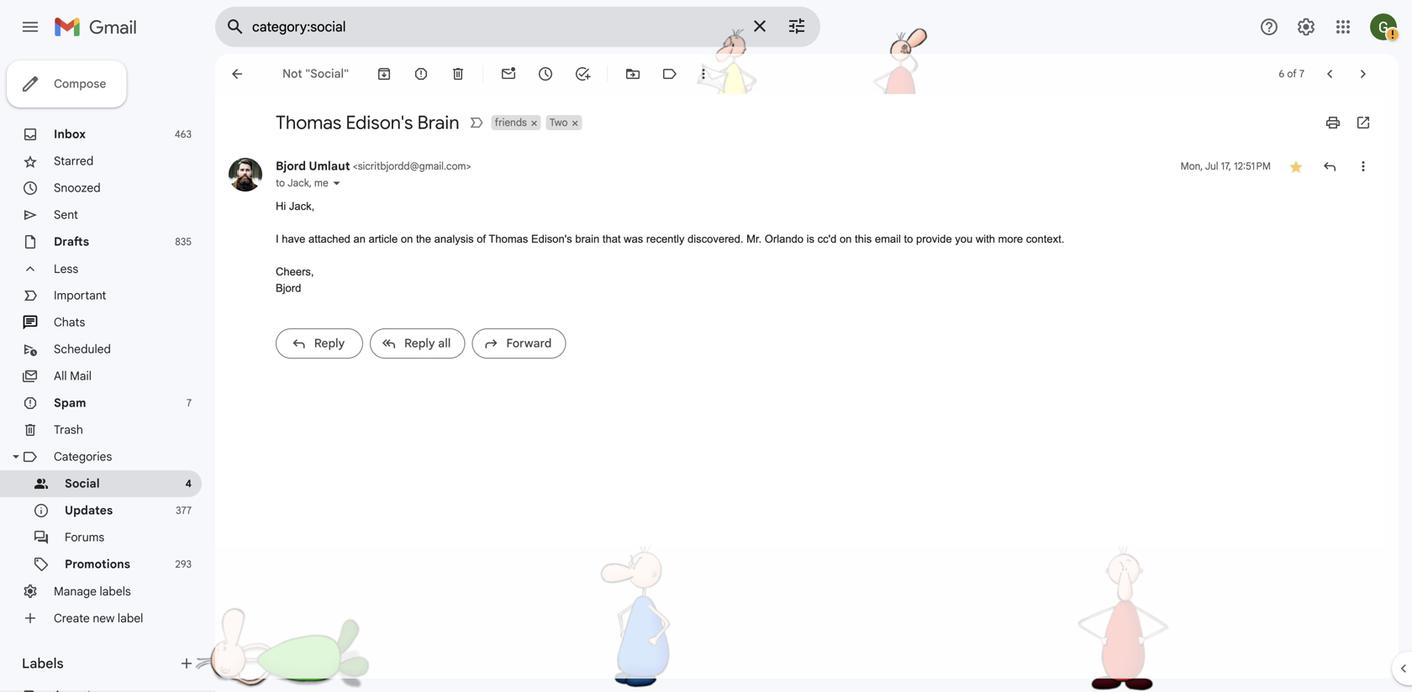 Task type: vqa. For each thing, say whether or not it's contained in the screenshot.
Please choose one of the following
no



Task type: describe. For each thing, give the bounding box(es) containing it.
0 vertical spatial thomas
[[276, 111, 342, 135]]

drafts
[[54, 235, 89, 249]]

0 vertical spatial to
[[276, 177, 285, 190]]

promotions link
[[65, 557, 130, 572]]

the
[[416, 233, 431, 246]]

i
[[276, 233, 279, 246]]

manage labels
[[54, 585, 131, 599]]

starred image
[[1288, 158, 1305, 175]]

1 horizontal spatial to
[[904, 233, 913, 246]]

back to search results image
[[229, 66, 246, 82]]

4
[[185, 478, 192, 491]]

categories
[[54, 450, 112, 465]]

jack
[[288, 177, 309, 190]]

me
[[314, 177, 329, 190]]

label
[[118, 612, 143, 626]]

social
[[65, 477, 100, 491]]

mon,
[[1181, 160, 1204, 173]]

reply link
[[276, 329, 363, 359]]

archive image
[[376, 66, 393, 82]]

mail
[[70, 369, 92, 384]]

two
[[550, 116, 568, 129]]

provide
[[917, 233, 952, 246]]

cheers,
[[276, 266, 314, 278]]

friends
[[495, 116, 527, 129]]

add to tasks image
[[574, 66, 591, 82]]

forums
[[65, 531, 104, 545]]

cc'd
[[818, 233, 837, 246]]

less button
[[0, 256, 202, 283]]

sent link
[[54, 208, 78, 222]]

1 on from the left
[[401, 233, 413, 246]]

search mail image
[[220, 12, 251, 42]]

forward link
[[472, 329, 566, 359]]

email
[[875, 233, 901, 246]]

compose
[[54, 77, 106, 91]]

835
[[175, 236, 192, 248]]

labels
[[100, 585, 131, 599]]

of
[[1288, 68, 1297, 80]]

Starred checkbox
[[1288, 158, 1305, 175]]

6 of 7
[[1279, 68, 1305, 80]]

create
[[54, 612, 90, 626]]

,
[[309, 177, 312, 190]]

<
[[353, 160, 358, 173]]

analysis of
[[434, 233, 486, 246]]

inbox
[[54, 127, 86, 142]]

attached
[[309, 233, 351, 246]]

1 horizontal spatial thomas
[[489, 233, 528, 246]]

social link
[[65, 477, 100, 491]]

that
[[603, 233, 621, 246]]

463
[[175, 128, 192, 141]]

brain
[[575, 233, 600, 246]]

discovered.
[[688, 233, 744, 246]]

0 vertical spatial edison's
[[346, 111, 413, 135]]

snoozed
[[54, 181, 101, 195]]

settings image
[[1297, 17, 1317, 37]]

377
[[176, 505, 192, 518]]

move to image
[[625, 66, 642, 82]]

6
[[1279, 68, 1285, 80]]

starred link
[[54, 154, 94, 169]]

not
[[283, 66, 302, 81]]

not "social" button
[[276, 59, 356, 89]]

labels navigation
[[0, 54, 215, 693]]

is
[[807, 233, 815, 246]]

mr.
[[747, 233, 762, 246]]

all
[[438, 336, 451, 351]]

friends button
[[492, 115, 529, 130]]

Search mail text field
[[252, 18, 740, 35]]

this
[[855, 233, 872, 246]]

cheers, bjord
[[276, 266, 314, 295]]

snooze image
[[537, 66, 554, 82]]

article
[[369, 233, 398, 246]]

you
[[955, 233, 973, 246]]

starred
[[54, 154, 94, 169]]

all mail link
[[54, 369, 92, 384]]

bjord umlaut cell
[[276, 159, 471, 174]]

all mail
[[54, 369, 92, 384]]

"social"
[[305, 66, 349, 81]]

main menu image
[[20, 17, 40, 37]]

thomas edison's brain
[[276, 111, 460, 135]]

spam
[[54, 396, 86, 411]]

manage labels link
[[54, 585, 131, 599]]

inbox link
[[54, 127, 86, 142]]

all
[[54, 369, 67, 384]]

promotions
[[65, 557, 130, 572]]



Task type: locate. For each thing, give the bounding box(es) containing it.
chats
[[54, 315, 85, 330]]

0 horizontal spatial reply
[[314, 336, 345, 351]]

to jack , me
[[276, 177, 329, 190]]

2 on from the left
[[840, 233, 852, 246]]

bjord up jack at the left of page
[[276, 159, 306, 174]]

not "social"
[[283, 66, 349, 81]]

None search field
[[215, 7, 821, 47]]

updates
[[65, 504, 113, 518]]

recently
[[647, 233, 685, 246]]

to left jack at the left of page
[[276, 177, 285, 190]]

>
[[466, 160, 471, 173]]

orlando
[[765, 233, 804, 246]]

labels heading
[[22, 656, 178, 673]]

7 right the of
[[1300, 68, 1305, 80]]

brain
[[417, 111, 460, 135]]

0 horizontal spatial on
[[401, 233, 413, 246]]

to
[[276, 177, 285, 190], [904, 233, 913, 246]]

new
[[93, 612, 115, 626]]

umlaut
[[309, 159, 350, 174]]

reply all
[[404, 336, 451, 351]]

7
[[1300, 68, 1305, 80], [187, 397, 192, 410]]

on
[[401, 233, 413, 246], [840, 233, 852, 246]]

2 bjord from the top
[[276, 282, 301, 295]]

edison's up bjord umlaut < sicritbjordd@gmail.com >
[[346, 111, 413, 135]]

context.
[[1026, 233, 1065, 246]]

edison's
[[346, 111, 413, 135], [531, 233, 572, 246]]

17,
[[1221, 160, 1232, 173]]

1 horizontal spatial on
[[840, 233, 852, 246]]

drafts link
[[54, 235, 89, 249]]

manage
[[54, 585, 97, 599]]

1 horizontal spatial 7
[[1300, 68, 1305, 80]]

on left this
[[840, 233, 852, 246]]

was
[[624, 233, 643, 246]]

0 horizontal spatial to
[[276, 177, 285, 190]]

spam link
[[54, 396, 86, 411]]

i have attached an article on the analysis of thomas edison's brain that was recently discovered. mr. orlando is cc'd on this email to provide you with more context.
[[276, 233, 1065, 246]]

trash link
[[54, 423, 83, 438]]

important
[[54, 288, 106, 303]]

forums link
[[65, 531, 104, 545]]

1 vertical spatial thomas
[[489, 233, 528, 246]]

jack,
[[289, 200, 315, 213]]

newer image
[[1322, 66, 1339, 82]]

chats link
[[54, 315, 85, 330]]

bjord
[[276, 159, 306, 174], [276, 282, 301, 295]]

forward
[[506, 336, 552, 351]]

with
[[976, 233, 996, 246]]

thomas up umlaut
[[276, 111, 342, 135]]

less
[[54, 262, 78, 276]]

0 horizontal spatial edison's
[[346, 111, 413, 135]]

0 vertical spatial bjord
[[276, 159, 306, 174]]

bjord inside cheers, bjord
[[276, 282, 301, 295]]

jul
[[1206, 160, 1219, 173]]

1 vertical spatial to
[[904, 233, 913, 246]]

reply
[[314, 336, 345, 351], [404, 336, 435, 351]]

0 horizontal spatial 7
[[187, 397, 192, 410]]

1 vertical spatial 7
[[187, 397, 192, 410]]

create new label link
[[54, 612, 143, 626]]

show details image
[[332, 178, 342, 188]]

report spam image
[[413, 66, 430, 82]]

1 horizontal spatial reply
[[404, 336, 435, 351]]

more
[[999, 233, 1023, 246]]

hi
[[276, 200, 286, 213]]

scheduled link
[[54, 342, 111, 357]]

bjord down cheers, on the top left of page
[[276, 282, 301, 295]]

hi jack,
[[276, 200, 315, 213]]

gmail image
[[54, 10, 145, 44]]

to right email
[[904, 233, 913, 246]]

reply for reply all
[[404, 336, 435, 351]]

important link
[[54, 288, 106, 303]]

1 reply from the left
[[314, 336, 345, 351]]

7 inside labels navigation
[[187, 397, 192, 410]]

edison's left the brain
[[531, 233, 572, 246]]

snoozed link
[[54, 181, 101, 195]]

1 vertical spatial edison's
[[531, 233, 572, 246]]

0 horizontal spatial thomas
[[276, 111, 342, 135]]

compose button
[[7, 61, 127, 108]]

an
[[354, 233, 366, 246]]

delete image
[[450, 66, 467, 82]]

reply all link
[[370, 329, 465, 359]]

293
[[175, 559, 192, 571]]

advanced search options image
[[780, 9, 814, 43]]

categories link
[[54, 450, 112, 465]]

thomas right analysis of
[[489, 233, 528, 246]]

sicritbjordd@gmail.com
[[358, 160, 466, 173]]

updates link
[[65, 504, 113, 518]]

labels image
[[662, 66, 679, 82]]

0 vertical spatial 7
[[1300, 68, 1305, 80]]

thomas
[[276, 111, 342, 135], [489, 233, 528, 246]]

sent
[[54, 208, 78, 222]]

reply for reply
[[314, 336, 345, 351]]

1 horizontal spatial edison's
[[531, 233, 572, 246]]

older image
[[1355, 66, 1372, 82]]

1 bjord from the top
[[276, 159, 306, 174]]

mon, jul 17, 12:51 pm
[[1181, 160, 1271, 173]]

clear search image
[[743, 9, 777, 43]]

2 reply from the left
[[404, 336, 435, 351]]

support image
[[1260, 17, 1280, 37]]

bjord umlaut < sicritbjordd@gmail.com >
[[276, 159, 471, 174]]

more image
[[695, 66, 712, 82]]

12:51 pm
[[1234, 160, 1271, 173]]

on left the
[[401, 233, 413, 246]]

two button
[[546, 115, 570, 130]]

7 up 4
[[187, 397, 192, 410]]

mon, jul 17, 12:51 pm cell
[[1181, 158, 1271, 175]]

1 vertical spatial bjord
[[276, 282, 301, 295]]

scheduled
[[54, 342, 111, 357]]

labels
[[22, 656, 64, 673]]



